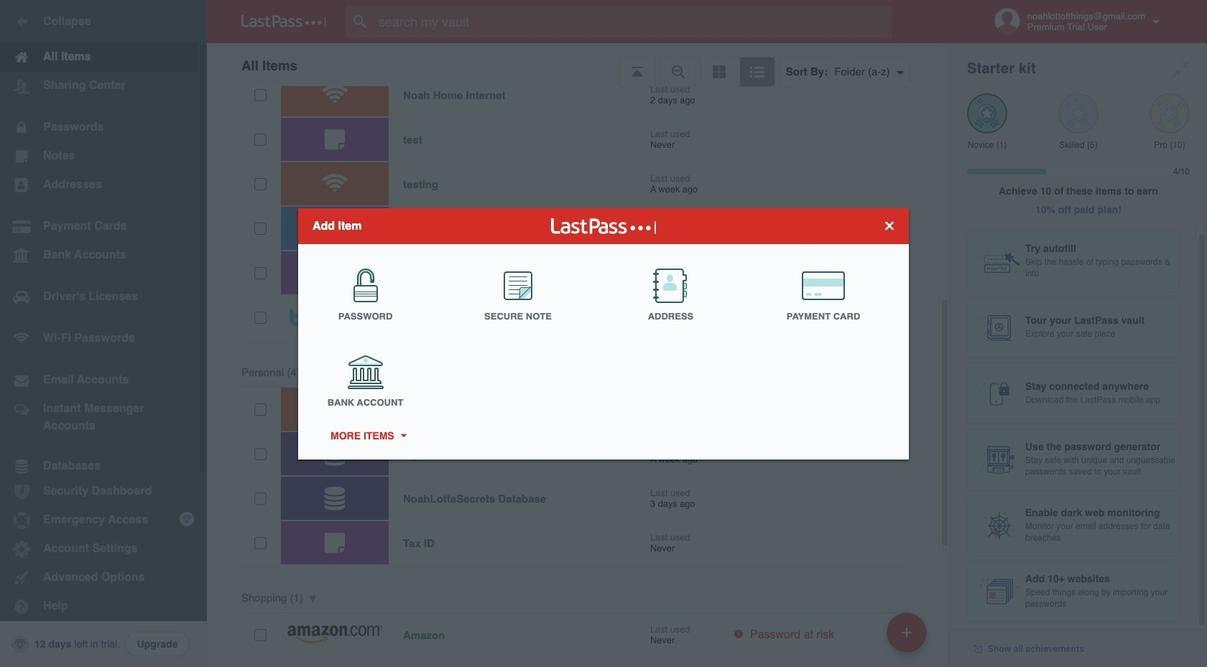 Task type: locate. For each thing, give the bounding box(es) containing it.
main navigation navigation
[[0, 0, 207, 668]]

search my vault text field
[[347, 6, 921, 37]]

dialog
[[298, 208, 910, 460]]

Search search field
[[347, 6, 921, 37]]



Task type: describe. For each thing, give the bounding box(es) containing it.
vault options navigation
[[207, 43, 950, 86]]

lastpass image
[[242, 15, 326, 28]]

new item image
[[902, 628, 912, 638]]

caret right image
[[398, 434, 409, 438]]

new item navigation
[[882, 609, 936, 668]]



